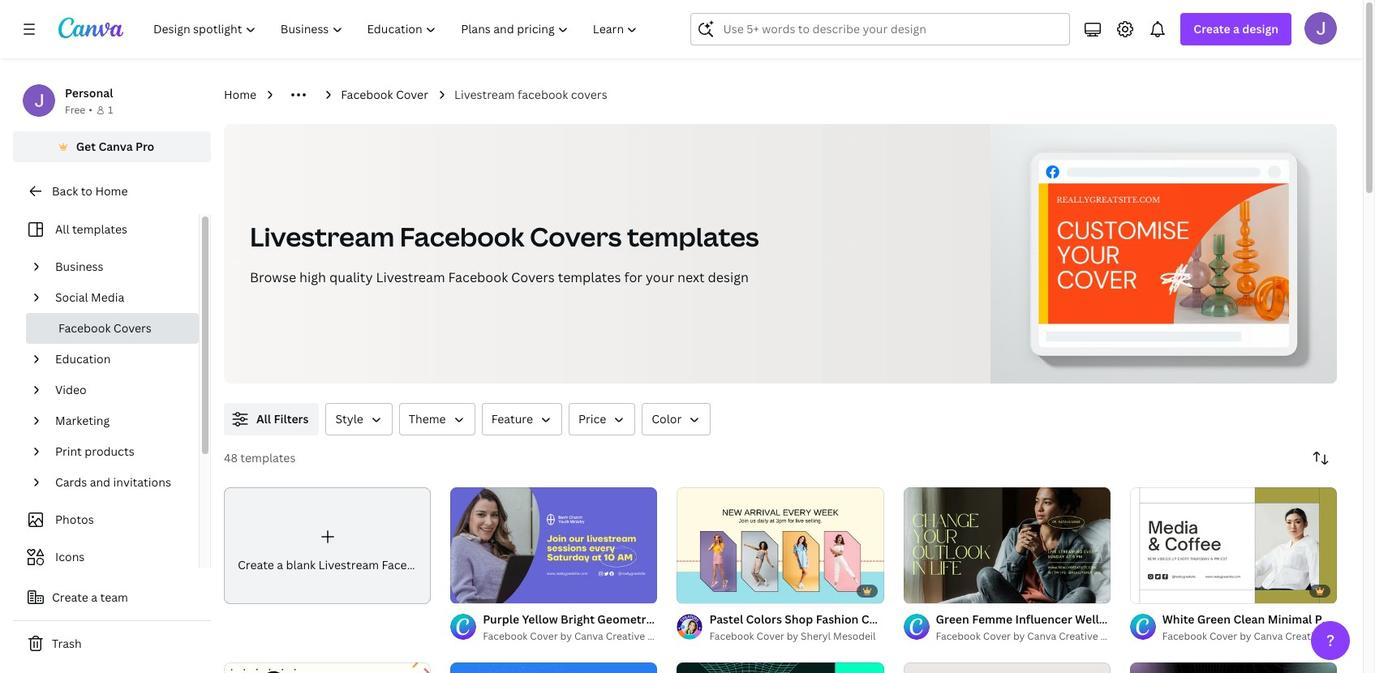 Task type: locate. For each thing, give the bounding box(es) containing it.
back
[[52, 183, 78, 199]]

all for all templates
[[55, 222, 69, 237]]

create
[[1194, 21, 1231, 37], [238, 557, 274, 573], [52, 590, 88, 605]]

creative down wellness
[[1059, 630, 1098, 643]]

templates
[[627, 219, 759, 254], [72, 222, 127, 237], [558, 269, 621, 286], [240, 450, 296, 466]]

creative
[[606, 630, 645, 643], [1059, 630, 1098, 643], [1286, 630, 1325, 643]]

0 vertical spatial covers
[[530, 219, 622, 254]]

pastel colors shop fashion collections facebook cover image
[[677, 487, 884, 604]]

by inside green femme influencer wellness livestream facebook cover facebook cover by canva creative studio
[[1014, 630, 1025, 643]]

canva up black purple yellow edgy gradient gaming livestream facebook cover image
[[1254, 630, 1283, 643]]

mesodeil
[[833, 630, 876, 643]]

social media link
[[49, 282, 189, 313]]

facebook cover by canva creative studio up blue yellow bright geometric youth church livestream facebook cover image
[[483, 630, 678, 643]]

home link
[[224, 86, 257, 104]]

1 vertical spatial create
[[238, 557, 274, 573]]

shop
[[785, 612, 813, 627]]

1 vertical spatial home
[[95, 183, 128, 199]]

1 horizontal spatial a
[[277, 557, 283, 573]]

facebook cover by canva creative studio
[[483, 630, 678, 643], [1163, 630, 1358, 643]]

0 horizontal spatial create
[[52, 590, 88, 605]]

by up black purple yellow edgy gradient gaming livestream facebook cover image
[[1240, 630, 1252, 643]]

purple yellow bright geometric youth church livestream facebook cover image
[[451, 487, 658, 604]]

1 vertical spatial a
[[277, 557, 283, 573]]

beige black orange modern skincare livestream facebook cover image
[[904, 663, 1111, 674]]

top level navigation element
[[143, 13, 652, 45]]

cards and invitations
[[55, 475, 171, 490]]

creative up black purple yellow edgy gradient gaming livestream facebook cover image
[[1286, 630, 1325, 643]]

a for design
[[1233, 21, 1240, 37]]

2 creative from the left
[[1059, 630, 1098, 643]]

price
[[579, 411, 606, 427]]

2 facebook cover by canva creative studio link from the left
[[936, 629, 1132, 645]]

wellness
[[1075, 612, 1124, 627]]

0 horizontal spatial creative
[[606, 630, 645, 643]]

livestream facebook covers
[[454, 87, 608, 102]]

1 horizontal spatial facebook cover by canva creative studio
[[1163, 630, 1358, 643]]

templates inside 'link'
[[72, 222, 127, 237]]

pastel colors shop fashion collections facebook cover facebook cover by sheryl mesodeil
[[710, 612, 1015, 643]]

studio
[[648, 630, 678, 643], [1101, 630, 1132, 643], [1327, 630, 1358, 643]]

marketing link
[[49, 406, 189, 437]]

back to home link
[[13, 175, 211, 208]]

by down shop
[[787, 630, 799, 643]]

0 horizontal spatial design
[[708, 269, 749, 286]]

create inside button
[[52, 590, 88, 605]]

create for create a team
[[52, 590, 88, 605]]

femme
[[972, 612, 1013, 627]]

all templates
[[55, 222, 127, 237]]

canva inside button
[[98, 139, 133, 154]]

all down back
[[55, 222, 69, 237]]

1 facebook cover by canva creative studio from the left
[[483, 630, 678, 643]]

marketing
[[55, 413, 110, 428]]

design left jacob simon icon
[[1243, 21, 1279, 37]]

templates down back to home
[[72, 222, 127, 237]]

0 horizontal spatial studio
[[648, 630, 678, 643]]

0 vertical spatial home
[[224, 87, 257, 102]]

to
[[81, 183, 92, 199]]

get canva pro button
[[13, 131, 211, 162]]

facebook
[[518, 87, 568, 102]]

1 horizontal spatial creative
[[1059, 630, 1098, 643]]

1 horizontal spatial facebook cover by canva creative studio link
[[936, 629, 1132, 645]]

0 horizontal spatial a
[[91, 590, 97, 605]]

livestream facebook covers templates image
[[991, 124, 1337, 384], [1039, 184, 1290, 324]]

facebook
[[341, 87, 393, 102], [400, 219, 525, 254], [448, 269, 508, 286], [58, 321, 111, 336], [382, 557, 434, 573], [927, 612, 980, 627], [1191, 612, 1244, 627], [483, 630, 528, 643], [710, 630, 754, 643], [936, 630, 981, 643], [1163, 630, 1207, 643]]

Search search field
[[723, 14, 1060, 45]]

business
[[55, 259, 104, 274]]

3 facebook cover by canva creative studio link from the left
[[1163, 629, 1358, 645]]

0 vertical spatial design
[[1243, 21, 1279, 37]]

a inside button
[[91, 590, 97, 605]]

a for team
[[91, 590, 97, 605]]

create a blank livestream facebook cover
[[238, 557, 469, 573]]

2 horizontal spatial creative
[[1286, 630, 1325, 643]]

covers
[[530, 219, 622, 254], [511, 269, 555, 286], [113, 321, 152, 336]]

all
[[55, 222, 69, 237], [256, 411, 271, 427]]

2 vertical spatial create
[[52, 590, 88, 605]]

0 horizontal spatial all
[[55, 222, 69, 237]]

covers
[[571, 87, 608, 102]]

get
[[76, 139, 96, 154]]

2 by from the left
[[787, 630, 799, 643]]

3 studio from the left
[[1327, 630, 1358, 643]]

3 by from the left
[[1014, 630, 1025, 643]]

color button
[[642, 403, 711, 436]]

livestream right wellness
[[1127, 612, 1188, 627]]

facebook cover by canva creative studio link down the influencer
[[936, 629, 1132, 645]]

by down the influencer
[[1014, 630, 1025, 643]]

by
[[560, 630, 572, 643], [787, 630, 799, 643], [1014, 630, 1025, 643], [1240, 630, 1252, 643]]

cards and invitations link
[[49, 467, 189, 498]]

media
[[91, 290, 124, 305]]

all inside button
[[256, 411, 271, 427]]

for
[[624, 269, 643, 286]]

livestream inside green femme influencer wellness livestream facebook cover facebook cover by canva creative studio
[[1127, 612, 1188, 627]]

2 horizontal spatial create
[[1194, 21, 1231, 37]]

2 horizontal spatial studio
[[1327, 630, 1358, 643]]

templates left for
[[558, 269, 621, 286]]

by up blue yellow bright geometric youth church livestream facebook cover image
[[560, 630, 572, 643]]

teal green cyber neon gaming livestream facebook cover image
[[677, 663, 884, 674]]

all filters button
[[224, 403, 319, 436]]

trash link
[[13, 628, 211, 661]]

2 vertical spatial a
[[91, 590, 97, 605]]

48
[[224, 450, 238, 466]]

1 horizontal spatial all
[[256, 411, 271, 427]]

a inside "dropdown button"
[[1233, 21, 1240, 37]]

1 vertical spatial all
[[256, 411, 271, 427]]

print products
[[55, 444, 134, 459]]

1 creative from the left
[[606, 630, 645, 643]]

fashion
[[816, 612, 859, 627]]

canva left "pro"
[[98, 139, 133, 154]]

free
[[65, 103, 85, 117]]

1 horizontal spatial studio
[[1101, 630, 1132, 643]]

facebook cover by canva creative studio link up black purple yellow edgy gradient gaming livestream facebook cover image
[[1163, 629, 1358, 645]]

2 studio from the left
[[1101, 630, 1132, 643]]

2 vertical spatial covers
[[113, 321, 152, 336]]

create inside "dropdown button"
[[1194, 21, 1231, 37]]

2 horizontal spatial facebook cover by canva creative studio link
[[1163, 629, 1358, 645]]

all left filters
[[256, 411, 271, 427]]

0 vertical spatial all
[[55, 222, 69, 237]]

create for create a design
[[1194, 21, 1231, 37]]

facebook cover by canva creative studio for black purple yellow edgy gradient gaming livestream facebook cover image
[[1163, 630, 1358, 643]]

facebook cover link
[[341, 86, 428, 104]]

0 vertical spatial a
[[1233, 21, 1240, 37]]

1 facebook cover by canva creative studio link from the left
[[483, 629, 678, 645]]

by inside the pastel colors shop fashion collections facebook cover facebook cover by sheryl mesodeil
[[787, 630, 799, 643]]

color
[[652, 411, 682, 427]]

2 facebook cover by canva creative studio from the left
[[1163, 630, 1358, 643]]

theme button
[[399, 403, 475, 436]]

team
[[100, 590, 128, 605]]

all filters
[[256, 411, 309, 427]]

video link
[[49, 375, 189, 406]]

0 vertical spatial create
[[1194, 21, 1231, 37]]

3 creative from the left
[[1286, 630, 1325, 643]]

all inside 'link'
[[55, 222, 69, 237]]

None search field
[[691, 13, 1071, 45]]

1 horizontal spatial create
[[238, 557, 274, 573]]

1 horizontal spatial home
[[224, 87, 257, 102]]

templates right 48
[[240, 450, 296, 466]]

2 horizontal spatial a
[[1233, 21, 1240, 37]]

home
[[224, 87, 257, 102], [95, 183, 128, 199]]

0 horizontal spatial facebook cover by canva creative studio
[[483, 630, 678, 643]]

create a blank livestream facebook cover link
[[224, 488, 469, 604]]

colors
[[746, 612, 782, 627]]

creative up blue yellow bright geometric youth church livestream facebook cover image
[[606, 630, 645, 643]]

social media
[[55, 290, 124, 305]]

facebook cover
[[341, 87, 428, 102]]

creative for black purple yellow edgy gradient gaming livestream facebook cover image
[[1286, 630, 1325, 643]]

icons link
[[23, 542, 189, 573]]

0 horizontal spatial facebook cover by canva creative studio link
[[483, 629, 678, 645]]

browse
[[250, 269, 296, 286]]

jacob simon image
[[1305, 12, 1337, 45]]

style
[[335, 411, 363, 427]]

quality
[[329, 269, 373, 286]]

1 horizontal spatial design
[[1243, 21, 1279, 37]]

create a blank livestream facebook cover element
[[224, 488, 469, 604]]

icons
[[55, 549, 85, 565]]

facebook cover by canva creative studio up black purple yellow edgy gradient gaming livestream facebook cover image
[[1163, 630, 1358, 643]]

design inside "dropdown button"
[[1243, 21, 1279, 37]]

1 studio from the left
[[648, 630, 678, 643]]

canva down the influencer
[[1028, 630, 1057, 643]]

facebook covers
[[58, 321, 152, 336]]

•
[[89, 103, 92, 117]]

livestream
[[454, 87, 515, 102], [250, 219, 395, 254], [376, 269, 445, 286], [319, 557, 379, 573], [1127, 612, 1188, 627]]

facebook cover by canva creative studio link up blue yellow bright geometric youth church livestream facebook cover image
[[483, 629, 678, 645]]

design right next
[[708, 269, 749, 286]]

feature button
[[482, 403, 562, 436]]



Task type: vqa. For each thing, say whether or not it's contained in the screenshot.
Kinley
no



Task type: describe. For each thing, give the bounding box(es) containing it.
social
[[55, 290, 88, 305]]

create a design
[[1194, 21, 1279, 37]]

get canva pro
[[76, 139, 154, 154]]

canva up blue yellow bright geometric youth church livestream facebook cover image
[[574, 630, 604, 643]]

livestream right 'blank'
[[319, 557, 379, 573]]

create a team button
[[13, 582, 211, 614]]

sheryl
[[801, 630, 831, 643]]

4 by from the left
[[1240, 630, 1252, 643]]

style button
[[326, 403, 393, 436]]

1 by from the left
[[560, 630, 572, 643]]

business link
[[49, 252, 189, 282]]

filters
[[274, 411, 309, 427]]

facebook cover by canva creative studio for blue yellow bright geometric youth church livestream facebook cover image
[[483, 630, 678, 643]]

your
[[646, 269, 674, 286]]

all templates link
[[23, 214, 189, 245]]

print products link
[[49, 437, 189, 467]]

creative inside green femme influencer wellness livestream facebook cover facebook cover by canva creative studio
[[1059, 630, 1098, 643]]

livestream right quality
[[376, 269, 445, 286]]

livestream facebook covers templates
[[250, 219, 759, 254]]

pro
[[135, 139, 154, 154]]

canva inside green femme influencer wellness livestream facebook cover facebook cover by canva creative studio
[[1028, 630, 1057, 643]]

livestream left facebook at the top left
[[454, 87, 515, 102]]

browse high quality livestream facebook covers templates for your next design
[[250, 269, 749, 286]]

livestream up high
[[250, 219, 395, 254]]

price button
[[569, 403, 636, 436]]

influencer
[[1016, 612, 1073, 627]]

high
[[299, 269, 326, 286]]

video
[[55, 382, 86, 398]]

trash
[[52, 636, 82, 652]]

free •
[[65, 103, 92, 117]]

a for blank
[[277, 557, 283, 573]]

facebook cover by canva creative studio link for black purple yellow edgy gradient gaming livestream facebook cover image
[[1163, 629, 1358, 645]]

green femme influencer wellness livestream facebook cover image
[[904, 487, 1111, 604]]

green femme influencer wellness livestream facebook cover facebook cover by canva creative studio
[[936, 612, 1280, 643]]

blue yellow bright geometric youth church livestream facebook cover image
[[451, 663, 658, 674]]

Sort by button
[[1305, 442, 1337, 475]]

1 vertical spatial design
[[708, 269, 749, 286]]

products
[[85, 444, 134, 459]]

creative for blue yellow bright geometric youth church livestream facebook cover image
[[606, 630, 645, 643]]

photos
[[55, 512, 94, 527]]

white green clean minimal personal podcast livestream facebook cover image
[[1130, 487, 1337, 604]]

studio for black purple yellow edgy gradient gaming livestream facebook cover image
[[1327, 630, 1358, 643]]

templates up next
[[627, 219, 759, 254]]

blank
[[286, 557, 316, 573]]

facebook cover by sheryl mesodeil link
[[710, 629, 884, 645]]

all for all filters
[[256, 411, 271, 427]]

education link
[[49, 344, 189, 375]]

personal
[[65, 85, 113, 101]]

print
[[55, 444, 82, 459]]

education
[[55, 351, 111, 367]]

collections
[[862, 612, 924, 627]]

invitations
[[113, 475, 171, 490]]

create for create a blank livestream facebook cover
[[238, 557, 274, 573]]

create a design button
[[1181, 13, 1292, 45]]

theme
[[409, 411, 446, 427]]

studio for blue yellow bright geometric youth church livestream facebook cover image
[[648, 630, 678, 643]]

facebook cover by canva creative studio link for beige black orange modern skincare livestream facebook cover image
[[936, 629, 1132, 645]]

green femme influencer wellness livestream facebook cover link
[[936, 611, 1280, 629]]

photos link
[[23, 505, 189, 536]]

1
[[108, 103, 113, 117]]

green
[[936, 612, 970, 627]]

1 vertical spatial covers
[[511, 269, 555, 286]]

back to home
[[52, 183, 128, 199]]

0 horizontal spatial home
[[95, 183, 128, 199]]

and
[[90, 475, 110, 490]]

cards
[[55, 475, 87, 490]]

pastel
[[710, 612, 743, 627]]

beige professional business livestream facebook cover image
[[224, 663, 431, 674]]

facebook cover by canva creative studio link for blue yellow bright geometric youth church livestream facebook cover image
[[483, 629, 678, 645]]

next
[[678, 269, 705, 286]]

create a team
[[52, 590, 128, 605]]

feature
[[491, 411, 533, 427]]

48 templates
[[224, 450, 296, 466]]

studio inside green femme influencer wellness livestream facebook cover facebook cover by canva creative studio
[[1101, 630, 1132, 643]]

black purple yellow edgy gradient gaming livestream facebook cover image
[[1130, 663, 1337, 674]]

pastel colors shop fashion collections facebook cover link
[[710, 611, 1015, 629]]



